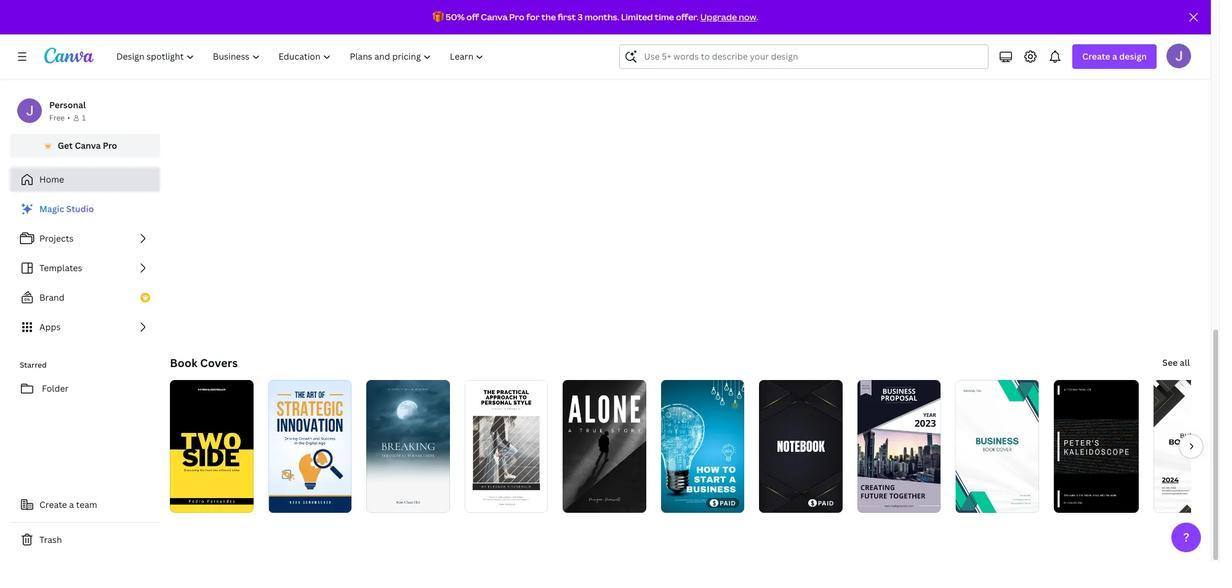 Task type: locate. For each thing, give the bounding box(es) containing it.
home
[[39, 174, 64, 185]]

0 vertical spatial canva
[[481, 11, 508, 23]]

1
[[82, 113, 86, 123]]

top level navigation element
[[108, 44, 495, 69]]

1 vertical spatial canva
[[75, 140, 101, 151]]

0 vertical spatial create
[[1083, 50, 1111, 62]]

get canva pro
[[58, 140, 117, 151]]

0 horizontal spatial create
[[39, 499, 67, 511]]

a left team
[[69, 499, 74, 511]]

canva inside button
[[75, 140, 101, 151]]

create inside dropdown button
[[1083, 50, 1111, 62]]

a inside "create a team" button
[[69, 499, 74, 511]]

covers
[[200, 356, 238, 371]]

1 horizontal spatial a
[[1113, 50, 1117, 62]]

canva
[[481, 11, 508, 23], [75, 140, 101, 151]]

trash
[[39, 534, 62, 546]]

1 horizontal spatial paid
[[818, 499, 834, 508]]

create a team button
[[10, 493, 160, 518]]

pro inside the get canva pro button
[[103, 140, 117, 151]]

None search field
[[620, 44, 989, 69]]

offer.
[[676, 11, 699, 23]]

0 horizontal spatial a
[[69, 499, 74, 511]]

1 vertical spatial create
[[39, 499, 67, 511]]

get
[[58, 140, 73, 151]]

0 horizontal spatial pro
[[103, 140, 117, 151]]

create inside button
[[39, 499, 67, 511]]

0 horizontal spatial paid
[[720, 499, 736, 508]]

paid
[[720, 499, 736, 508], [818, 499, 834, 508]]

folder
[[42, 383, 69, 395]]

free
[[49, 113, 65, 123]]

1 horizontal spatial pro
[[509, 11, 525, 23]]

pro up home 'link'
[[103, 140, 117, 151]]

pro
[[509, 11, 525, 23], [103, 140, 117, 151]]

canva right get on the top of page
[[75, 140, 101, 151]]

Search search field
[[644, 45, 964, 68]]

book
[[170, 356, 198, 371]]

create for create a design
[[1083, 50, 1111, 62]]

0 vertical spatial a
[[1113, 50, 1117, 62]]

book covers link
[[170, 356, 238, 371]]

create left design on the right of page
[[1083, 50, 1111, 62]]

upgrade
[[700, 11, 737, 23]]

0 horizontal spatial canva
[[75, 140, 101, 151]]

a for team
[[69, 499, 74, 511]]

starred
[[20, 360, 47, 371]]

free •
[[49, 113, 70, 123]]

trash link
[[10, 528, 160, 553]]

see all
[[1163, 357, 1190, 369]]

a left design on the right of page
[[1113, 50, 1117, 62]]

🎁
[[433, 11, 444, 23]]

a inside create a design dropdown button
[[1113, 50, 1117, 62]]

jacob simon image
[[1167, 44, 1191, 68]]

canva right the off
[[481, 11, 508, 23]]

studio
[[66, 203, 94, 215]]

apps
[[39, 321, 61, 333]]

see all link
[[1161, 351, 1191, 376]]

projects link
[[10, 227, 160, 251]]

list
[[10, 197, 160, 340]]

create a design button
[[1073, 44, 1157, 69]]

create
[[1083, 50, 1111, 62], [39, 499, 67, 511]]

magic
[[39, 203, 64, 215]]

get canva pro button
[[10, 134, 160, 158]]

see
[[1163, 357, 1178, 369]]

1 vertical spatial a
[[69, 499, 74, 511]]

a
[[1113, 50, 1117, 62], [69, 499, 74, 511]]

1 horizontal spatial create
[[1083, 50, 1111, 62]]

create left team
[[39, 499, 67, 511]]

team
[[76, 499, 97, 511]]

for
[[526, 11, 540, 23]]

magic studio
[[39, 203, 94, 215]]

brand
[[39, 292, 65, 304]]

design
[[1120, 50, 1147, 62]]

.
[[757, 11, 758, 23]]

templates link
[[10, 256, 160, 281]]

off
[[467, 11, 479, 23]]

folder link
[[10, 377, 160, 401]]

pro left for
[[509, 11, 525, 23]]

create for create a team
[[39, 499, 67, 511]]

1 horizontal spatial canva
[[481, 11, 508, 23]]

apps link
[[10, 315, 160, 340]]

1 vertical spatial pro
[[103, 140, 117, 151]]



Task type: describe. For each thing, give the bounding box(es) containing it.
0 vertical spatial pro
[[509, 11, 525, 23]]

now
[[739, 11, 757, 23]]

first
[[558, 11, 576, 23]]

create a team
[[39, 499, 97, 511]]

3
[[578, 11, 583, 23]]

time
[[655, 11, 674, 23]]

2 paid from the left
[[818, 499, 834, 508]]

personal
[[49, 99, 86, 111]]

🎁 50% off canva pro for the first 3 months. limited time offer. upgrade now .
[[433, 11, 758, 23]]

limited
[[621, 11, 653, 23]]

create a design
[[1083, 50, 1147, 62]]

folder button
[[10, 377, 160, 401]]

templates
[[39, 262, 82, 274]]

book covers
[[170, 356, 238, 371]]

brand link
[[10, 286, 160, 310]]

projects
[[39, 233, 74, 244]]

list containing magic studio
[[10, 197, 160, 340]]

magic studio link
[[10, 197, 160, 222]]

a for design
[[1113, 50, 1117, 62]]

50%
[[446, 11, 465, 23]]

the
[[541, 11, 556, 23]]

upgrade now button
[[700, 11, 757, 23]]

home link
[[10, 167, 160, 192]]

all
[[1180, 357, 1190, 369]]

1 paid from the left
[[720, 499, 736, 508]]

months.
[[585, 11, 619, 23]]

•
[[67, 113, 70, 123]]



Task type: vqa. For each thing, say whether or not it's contained in the screenshot.
leftmost Canva
yes



